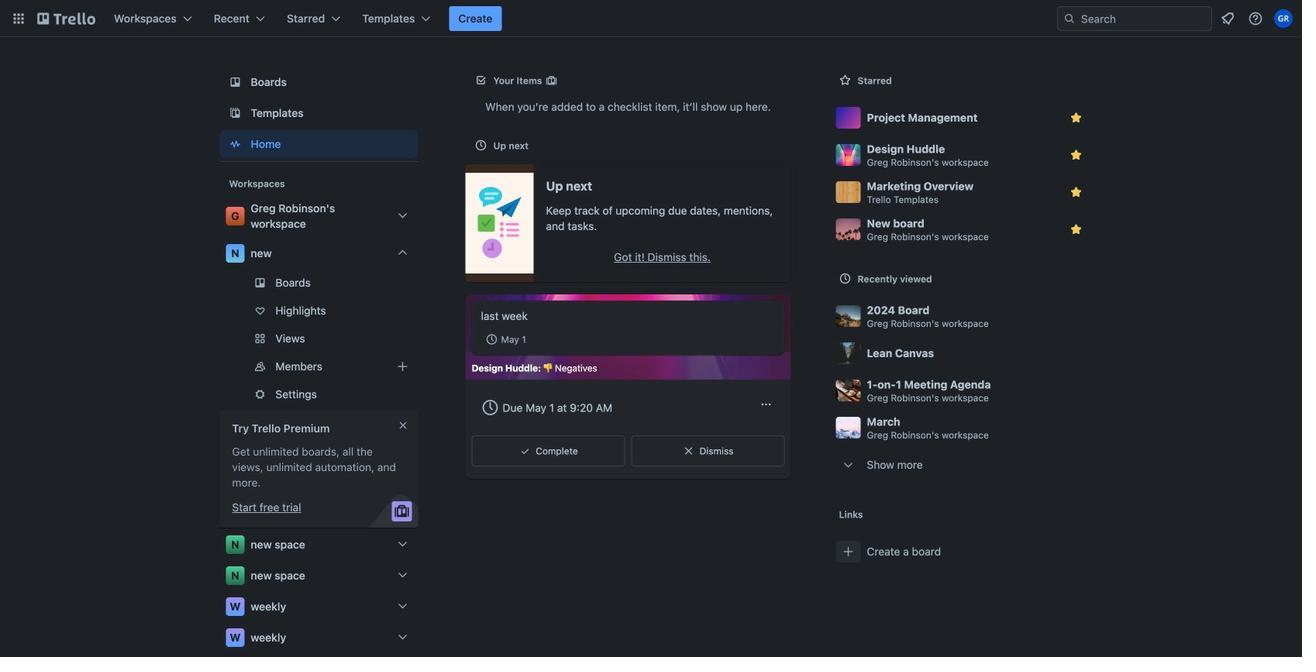 Task type: describe. For each thing, give the bounding box(es) containing it.
click to unstar new board. it will be removed from your starred list. image
[[1069, 222, 1084, 237]]

add image
[[393, 357, 412, 376]]

home image
[[226, 135, 245, 154]]

template board image
[[226, 104, 245, 123]]

0 notifications image
[[1219, 9, 1237, 28]]



Task type: locate. For each thing, give the bounding box(es) containing it.
search image
[[1064, 12, 1076, 25]]

greg robinson (gregrobinson96) image
[[1275, 9, 1293, 28]]

click to unstar design huddle. it will be removed from your starred list. image
[[1069, 147, 1084, 163]]

click to unstar project management. it will be removed from your starred list. image
[[1069, 110, 1084, 126]]

board image
[[226, 73, 245, 91]]

click to unstar marketing overview. it will be removed from your starred list. image
[[1069, 185, 1084, 200]]

back to home image
[[37, 6, 95, 31]]

Search field
[[1076, 8, 1212, 29]]

open information menu image
[[1248, 11, 1264, 26]]

primary element
[[0, 0, 1303, 37]]



Task type: vqa. For each thing, say whether or not it's contained in the screenshot.
Tooltip on the right top
no



